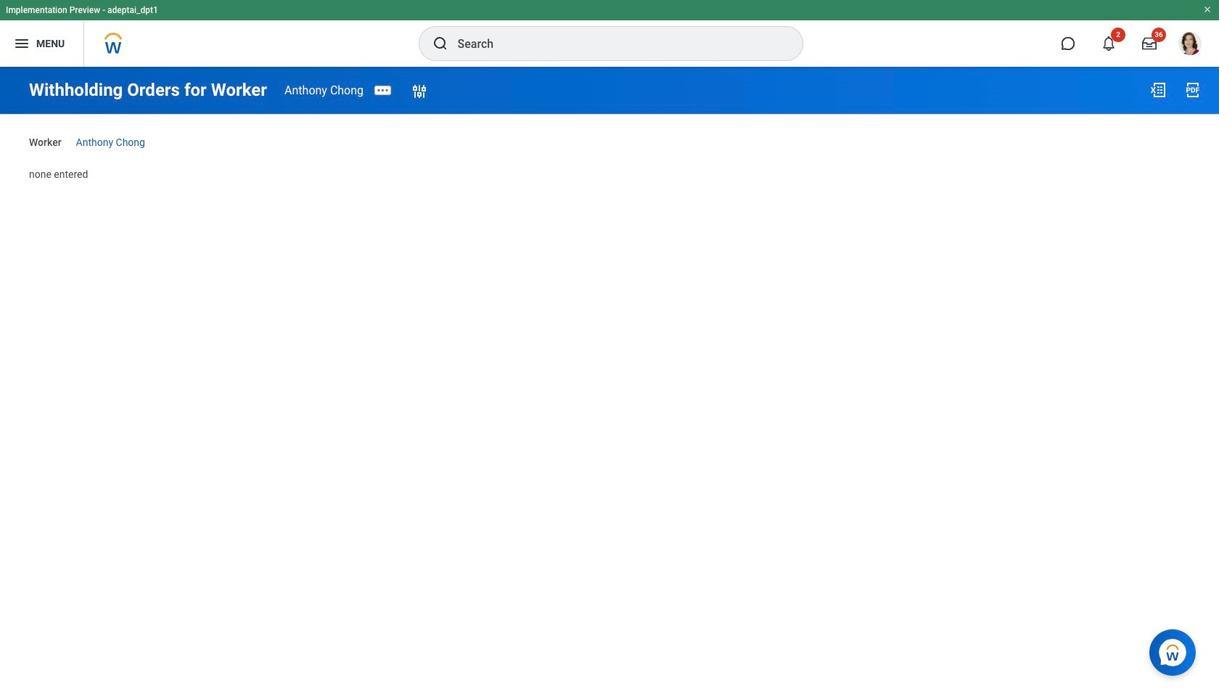 Task type: vqa. For each thing, say whether or not it's contained in the screenshot.
search image
yes



Task type: locate. For each thing, give the bounding box(es) containing it.
justify image
[[13, 35, 30, 52]]

banner
[[0, 0, 1220, 67]]

view printable version (pdf) image
[[1185, 81, 1202, 99]]

main content
[[0, 67, 1220, 194]]

profile logan mcneil image
[[1179, 32, 1202, 58]]

Search Workday  search field
[[458, 28, 773, 60]]



Task type: describe. For each thing, give the bounding box(es) containing it.
search image
[[432, 35, 449, 52]]

notifications large image
[[1102, 36, 1117, 51]]

close environment banner image
[[1204, 5, 1213, 14]]

export to excel image
[[1150, 81, 1168, 99]]

change selection image
[[411, 83, 428, 101]]

inbox large image
[[1143, 36, 1157, 51]]



